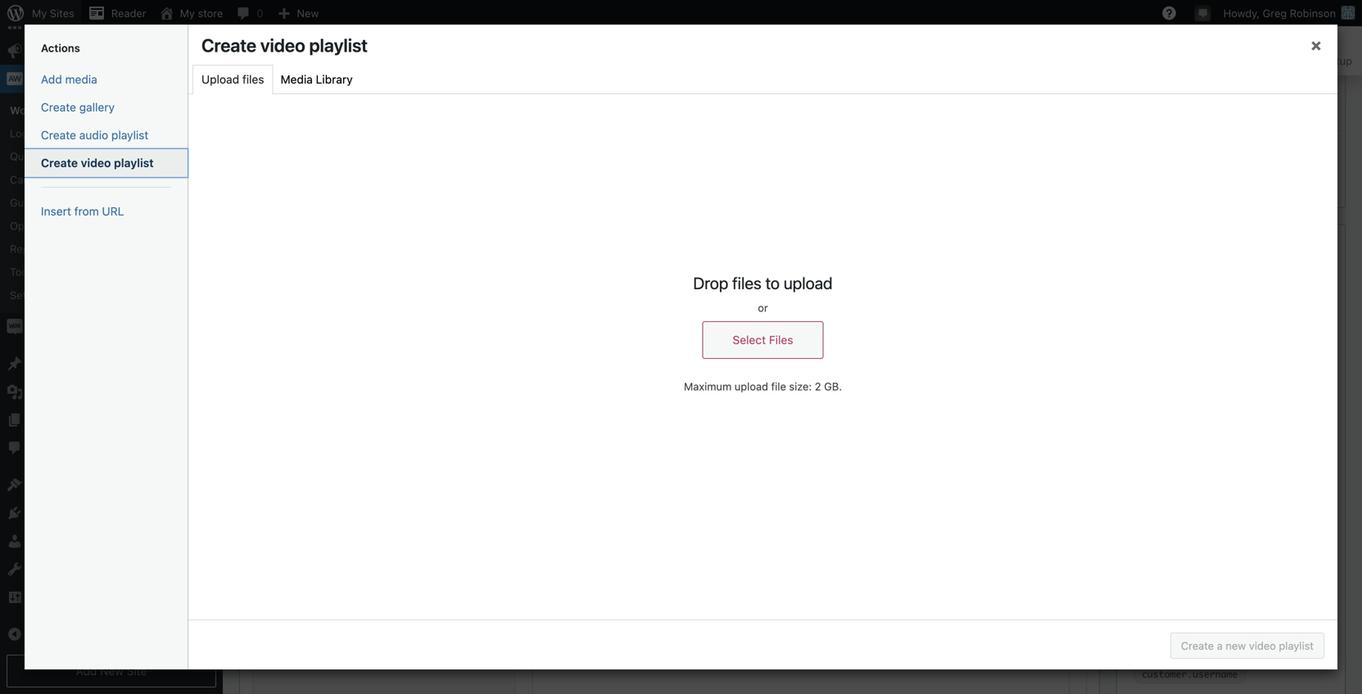 Task type: describe. For each thing, give the bounding box(es) containing it.
a
[[1218, 640, 1223, 652]]

create for create gallery button
[[41, 100, 76, 114]]

maximum
[[684, 380, 732, 392]]

upload files button
[[193, 65, 273, 94]]

settings link
[[0, 283, 223, 307]]

library
[[316, 73, 353, 86]]

file
[[772, 380, 787, 392]]

or
[[758, 301, 768, 314]]

customer.unsubscribe_url
[[1142, 623, 1278, 635]]

playlist down logs link
[[114, 156, 154, 170]]

select files button
[[703, 321, 824, 359]]

ins
[[33, 219, 47, 232]]

drop
[[694, 273, 729, 292]]

gb.
[[825, 380, 842, 392]]

to
[[766, 273, 780, 292]]

my
[[180, 7, 195, 19]]

actions
[[41, 42, 80, 54]]

upload
[[202, 73, 239, 86]]

automatewoo link
[[0, 65, 223, 93]]

Email text field
[[806, 162, 1069, 187]]

new link
[[270, 0, 326, 26]]

my store link
[[153, 0, 230, 26]]

create up the upload files
[[202, 34, 257, 56]]

files for upload
[[242, 73, 264, 86]]

insert
[[41, 204, 71, 218]]

E.g. {{ customer.email }}, admin@example.org --notracking text field
[[533, 114, 1071, 138]]

opt-ins link
[[0, 214, 223, 237]]

opt-
[[10, 219, 33, 232]]

add for add media
[[41, 73, 62, 86]]

media library
[[281, 73, 353, 86]]

add new site link
[[7, 655, 216, 688]]

customer.user_id
[[1142, 646, 1233, 658]]

add for add new site
[[76, 664, 97, 678]]

site
[[127, 664, 147, 678]]

automatewoo
[[30, 72, 104, 85]]

reader
[[111, 7, 146, 19]]

finish setup button
[[1283, 26, 1363, 75]]

guests link
[[0, 191, 223, 214]]

marketing
[[30, 44, 82, 57]]

queue
[[10, 150, 42, 162]]

insert from url button
[[25, 197, 188, 225]]

1 horizontal spatial upload
[[784, 273, 833, 292]]

media
[[281, 73, 313, 86]]

analytics link
[[0, 9, 223, 37]]

url
[[102, 204, 124, 218]]

gallery
[[79, 100, 115, 114]]

video inside the create video playlist button
[[81, 156, 111, 170]]

workflows
[[10, 104, 64, 116]]

add media
[[41, 73, 97, 86]]

maximum upload file size: 2 gb.
[[684, 380, 842, 392]]

reader link
[[81, 0, 153, 26]]

add media button
[[25, 66, 188, 93]]

reports link
[[0, 237, 223, 260]]

finish setup
[[1293, 54, 1353, 67]]

create audio playlist button
[[25, 121, 188, 149]]

carts
[[10, 173, 37, 186]]

howdy, greg robinson
[[1224, 7, 1337, 19]]

tools
[[10, 266, 36, 278]]

files
[[769, 333, 794, 346]]

*
[[306, 31, 311, 44]]

new
[[1226, 640, 1247, 652]]

my store
[[180, 7, 223, 19]]

howdy,
[[1224, 7, 1260, 19]]

queue link
[[0, 145, 223, 168]]

workflow
[[280, 44, 332, 57]]

logs link
[[0, 122, 223, 145]]



Task type: vqa. For each thing, say whether or not it's contained in the screenshot.
Finish setup Button
yes



Task type: locate. For each thing, give the bounding box(es) containing it.
create gallery
[[41, 100, 115, 114]]

2 horizontal spatial video
[[1250, 640, 1277, 652]]

from
[[74, 204, 99, 218]]

greg
[[1263, 7, 1288, 19]]

media
[[65, 73, 97, 86]]

edit
[[256, 44, 277, 57]]

marketing link
[[0, 37, 223, 65]]

1 horizontal spatial files
[[733, 273, 762, 292]]

edit workflow
[[256, 44, 332, 57]]

files
[[242, 73, 264, 86], [733, 273, 762, 292]]

playlist up library
[[309, 34, 368, 56]]

None number field
[[1135, 167, 1330, 191]]

1 vertical spatial upload
[[735, 380, 769, 392]]

0 horizontal spatial upload
[[735, 380, 769, 392]]

create a new video playlist
[[1182, 640, 1314, 652]]

create down workflows
[[41, 128, 76, 142]]

create for create audio playlist button
[[41, 128, 76, 142]]

add down 'marketing'
[[41, 73, 62, 86]]

None checkbox
[[1229, 50, 1242, 63]]

select files
[[733, 333, 794, 346]]

1 vertical spatial create video playlist
[[41, 156, 154, 170]]

create inside create audio playlist button
[[41, 128, 76, 142]]

0 vertical spatial new
[[297, 7, 319, 19]]

1 vertical spatial video
[[81, 156, 111, 170]]

create down the customer.unsubscribe_url
[[1182, 640, 1215, 652]]

setup
[[1325, 54, 1353, 67]]

customer.username
[[1142, 668, 1239, 680]]

add new site
[[76, 664, 147, 678]]

group
[[537, 437, 630, 459]]

options
[[1128, 11, 1171, 25]]

workflows link
[[0, 99, 223, 122]]

add inside add media button
[[41, 73, 62, 86]]

files down edit
[[242, 73, 264, 86]]

files inside upload files button
[[242, 73, 264, 86]]

create audio playlist
[[41, 128, 149, 142]]

opt-ins
[[10, 219, 47, 232]]

create down automatewoo
[[41, 100, 76, 114]]

1 horizontal spatial tab list
[[193, 65, 361, 94]]

1 horizontal spatial add
[[76, 664, 97, 678]]

None text field
[[533, 259, 1071, 283], [533, 307, 1071, 332], [533, 259, 1071, 283], [533, 307, 1071, 332]]

playlist right new
[[1280, 640, 1314, 652]]

tab list containing add media
[[25, 25, 188, 670]]

1 vertical spatial new
[[100, 664, 124, 678]]

files left 'to'
[[733, 273, 762, 292]]

1 horizontal spatial video
[[261, 34, 305, 56]]

tools link
[[0, 260, 223, 283]]

create for the create video playlist button
[[41, 156, 78, 170]]

new left site
[[100, 664, 124, 678]]

size:
[[790, 380, 812, 392]]

0 vertical spatial video
[[261, 34, 305, 56]]

add left site
[[76, 664, 97, 678]]

create down create audio playlist
[[41, 156, 78, 170]]

None text field
[[533, 210, 1071, 235]]

2 vertical spatial video
[[1250, 640, 1277, 652]]

create video playlist button
[[25, 149, 188, 177]]

1 horizontal spatial new
[[297, 7, 319, 19]]

settings
[[10, 289, 51, 301]]

0 horizontal spatial add
[[41, 73, 62, 86]]

store
[[198, 7, 223, 19]]

1 horizontal spatial create video playlist
[[202, 34, 368, 56]]

tab list inside create video playlist tab panel
[[193, 65, 361, 94]]

select
[[733, 333, 766, 346]]

carts link
[[0, 168, 223, 191]]

add
[[41, 73, 62, 86], [76, 664, 97, 678]]

create inside the create a new video playlist button
[[1182, 640, 1215, 652]]

create a new video playlist button
[[1171, 633, 1325, 659]]

create video playlist
[[202, 34, 368, 56], [41, 156, 154, 170]]

None checkbox
[[1224, 99, 1237, 113]]

create inside create gallery button
[[41, 100, 76, 114]]

1 vertical spatial files
[[733, 273, 762, 292]]

logs
[[10, 127, 34, 139]]

0 horizontal spatial create video playlist
[[41, 156, 154, 170]]

robinson
[[1290, 7, 1337, 19]]

0 vertical spatial files
[[242, 73, 264, 86]]

files for drop
[[733, 273, 762, 292]]

0 horizontal spatial new
[[100, 664, 124, 678]]

new inside the toolbar navigation
[[297, 7, 319, 19]]

action *
[[270, 31, 311, 44]]

toolbar navigation
[[81, 0, 1363, 30]]

tab list containing upload files
[[193, 65, 361, 94]]

Name text field
[[533, 162, 797, 187]]

0 horizontal spatial files
[[242, 73, 264, 86]]

video
[[261, 34, 305, 56], [81, 156, 111, 170], [1250, 640, 1277, 652]]

playlist
[[309, 34, 368, 56], [111, 128, 149, 142], [114, 156, 154, 170], [1280, 640, 1314, 652]]

finish
[[1293, 54, 1322, 67]]

create for the create a new video playlist button
[[1182, 640, 1215, 652]]

upload left file
[[735, 380, 769, 392]]

upload files
[[202, 73, 264, 86]]

tab list
[[25, 25, 188, 670], [193, 65, 361, 94]]

add inside add new site link
[[76, 664, 97, 678]]

upload
[[784, 273, 833, 292], [735, 380, 769, 392]]

0 vertical spatial create video playlist
[[202, 34, 368, 56]]

create
[[202, 34, 257, 56], [41, 100, 76, 114], [41, 128, 76, 142], [41, 156, 78, 170], [1182, 640, 1215, 652]]

action
[[270, 31, 303, 44]]

create video playlist inside the create video playlist button
[[41, 156, 154, 170]]

playlist up queue link
[[111, 128, 149, 142]]

video inside the create a new video playlist button
[[1250, 640, 1277, 652]]

guests
[[10, 196, 45, 209]]

1 vertical spatial add
[[76, 664, 97, 678]]

media library button
[[273, 66, 361, 94]]

0 horizontal spatial tab list
[[25, 25, 188, 670]]

drop files to upload
[[694, 273, 833, 292]]

create inside the create video playlist button
[[41, 156, 78, 170]]

new up the *
[[297, 7, 319, 19]]

reports
[[10, 243, 49, 255]]

insert from url
[[41, 204, 124, 218]]

0 vertical spatial add
[[41, 73, 62, 86]]

2
[[815, 380, 822, 392]]

create video playlist dialog
[[25, 25, 1338, 670]]

upload right 'to'
[[784, 273, 833, 292]]

create gallery button
[[25, 93, 188, 121]]

create video playlist tab panel
[[188, 65, 1338, 620]]

analytics
[[30, 16, 78, 29]]

0 horizontal spatial video
[[81, 156, 111, 170]]

audio
[[79, 128, 108, 142]]

new
[[297, 7, 319, 19], [100, 664, 124, 678]]

0 vertical spatial upload
[[784, 273, 833, 292]]



